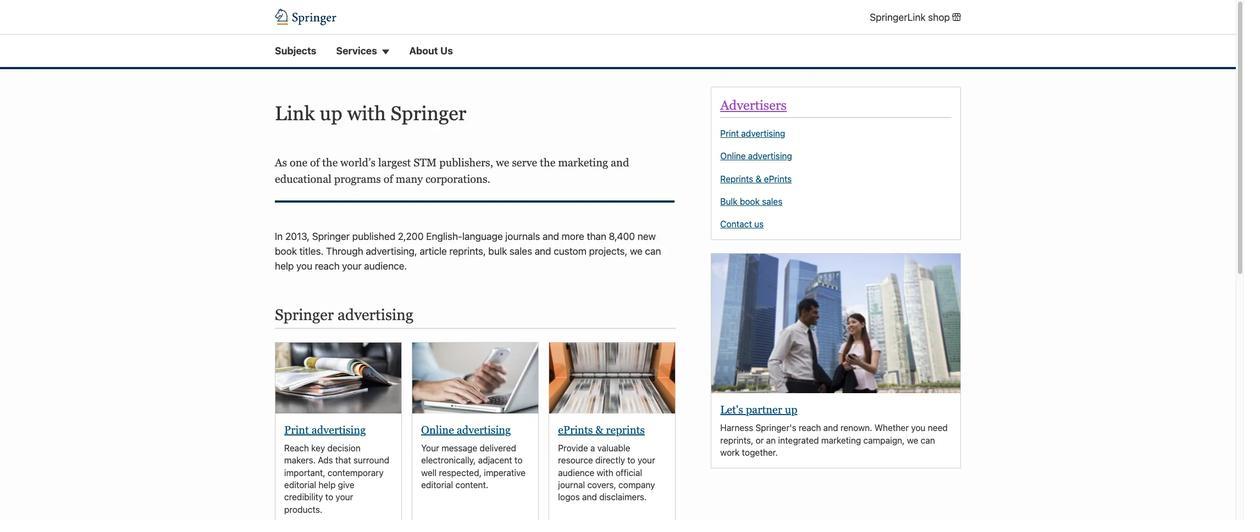 Task type: describe. For each thing, give the bounding box(es) containing it.
print advertising inside "advertisers" "element"
[[721, 129, 786, 139]]

bulk
[[721, 197, 738, 207]]

help inside the reach key decision makers. ads that surround important, contemporary editorial help give credibility to your products.
[[319, 481, 336, 491]]

0 vertical spatial online advertising link
[[721, 151, 793, 162]]

in 2013, springer published 2,200 english-language journals and more than 8,400 new book titles. through advertising, article reprints, bulk sales and custom projects, we can help you reach your audience.
[[275, 231, 661, 272]]

1 vertical spatial online advertising link
[[421, 425, 511, 437]]

audience
[[558, 468, 595, 478]]

ads
[[318, 456, 333, 466]]

bulk
[[489, 246, 507, 257]]

directly
[[596, 456, 625, 466]]

reprints, inside harness springer's reach and renown. whether you need reprints, or an integrated marketing campaign, we can work together.
[[721, 436, 754, 446]]

we inside harness springer's reach and renown. whether you need reprints, or an integrated marketing campaign, we can work together.
[[907, 436, 919, 446]]

springer inside in 2013, springer published 2,200 english-language journals and more than 8,400 new book titles. through advertising, article reprints, bulk sales and custom projects, we can help you reach your audience.
[[312, 231, 350, 242]]

than
[[587, 231, 607, 242]]

springer's
[[756, 424, 797, 434]]

your
[[421, 444, 439, 454]]

8,400
[[609, 231, 635, 242]]

largest
[[378, 157, 411, 169]]

advertising,
[[366, 246, 417, 257]]

or
[[756, 436, 764, 446]]

whether
[[875, 424, 909, 434]]

surround
[[354, 456, 389, 466]]

important,
[[284, 468, 325, 478]]

contact
[[721, 220, 752, 230]]

reach inside in 2013, springer published 2,200 english-language journals and more than 8,400 new book titles. through advertising, article reprints, bulk sales and custom projects, we can help you reach your audience.
[[315, 261, 340, 272]]

reprints
[[721, 174, 754, 184]]

your inside the reach key decision makers. ads that surround important, contemporary editorial help give credibility to your products.
[[336, 493, 353, 503]]

valuable
[[598, 444, 631, 454]]

campaign,
[[864, 436, 905, 446]]

your inside provide a valuable resource directly to your audience with official journal covers, company logos and disclaimers.
[[638, 456, 656, 466]]

us
[[755, 220, 764, 230]]

advertising down advertisers link at the top of the page
[[742, 129, 786, 139]]

let's partner up link
[[721, 405, 798, 417]]

link
[[275, 103, 315, 125]]

contemporary
[[328, 468, 384, 478]]

journal
[[558, 481, 585, 491]]

0 horizontal spatial online
[[421, 425, 454, 437]]

reprints & eprints
[[721, 174, 792, 184]]

shop
[[929, 11, 950, 23]]

agentzone image
[[413, 343, 539, 414]]

with inside provide a valuable resource directly to your audience with official journal covers, company logos and disclaimers.
[[597, 468, 614, 478]]

educational
[[275, 173, 332, 185]]

and inside provide a valuable resource directly to your audience with official journal covers, company logos and disclaimers.
[[582, 493, 597, 503]]

us
[[441, 45, 453, 57]]

one
[[290, 157, 308, 169]]

about
[[409, 45, 438, 57]]

print inside "advertisers" "element"
[[721, 129, 739, 139]]

sales inside "advertisers" "element"
[[762, 197, 783, 207]]

article
[[420, 246, 447, 257]]

decision
[[327, 444, 361, 454]]

you inside in 2013, springer published 2,200 english-language journals and more than 8,400 new book titles. through advertising, article reprints, bulk sales and custom projects, we can help you reach your audience.
[[296, 261, 312, 272]]

harness
[[721, 424, 754, 434]]

partner
[[746, 405, 783, 417]]

electronically,
[[421, 456, 476, 466]]

springerlink shop
[[870, 11, 950, 23]]

advertising down audience.
[[338, 306, 414, 324]]

stm
[[414, 157, 437, 169]]

that
[[336, 456, 351, 466]]

2,200
[[398, 231, 424, 242]]

eprints inside "advertisers" "element"
[[764, 174, 792, 184]]

print advertising image
[[276, 343, 402, 414]]

1 horizontal spatial up
[[785, 405, 798, 417]]

company
[[619, 481, 655, 491]]

together.
[[742, 448, 778, 458]]

1 vertical spatial print
[[284, 424, 309, 437]]

eprints and reprints image
[[550, 343, 676, 414]]

serve
[[512, 157, 538, 169]]

integrated
[[778, 436, 819, 446]]

key
[[311, 444, 325, 454]]

1 vertical spatial eprints
[[558, 425, 593, 437]]

services
[[336, 45, 377, 57]]

your message delivered electronically, adjacent to well respected, imperative editorial content.
[[421, 444, 526, 491]]

advertisers
[[721, 98, 787, 113]]

& for reprints
[[596, 425, 604, 437]]

content.
[[456, 481, 489, 491]]

logos
[[558, 493, 580, 503]]

work
[[721, 448, 740, 458]]

eprints & reprints
[[558, 425, 645, 437]]

editorial for print
[[284, 481, 316, 491]]

new
[[638, 231, 656, 242]]

renown.
[[841, 424, 873, 434]]

& for eprints
[[756, 174, 762, 184]]

marketing inside harness springer's reach and renown. whether you need reprints, or an integrated marketing campaign, we can work together.
[[822, 436, 861, 446]]

reprints, inside in 2013, springer published 2,200 english-language journals and more than 8,400 new book titles. through advertising, article reprints, bulk sales and custom projects, we can help you reach your audience.
[[450, 246, 486, 257]]

can inside in 2013, springer published 2,200 english-language journals and more than 8,400 new book titles. through advertising, article reprints, bulk sales and custom projects, we can help you reach your audience.
[[645, 246, 661, 257]]

help inside in 2013, springer published 2,200 english-language journals and more than 8,400 new book titles. through advertising, article reprints, bulk sales and custom projects, we can help you reach your audience.
[[275, 261, 294, 272]]

respected,
[[439, 468, 482, 478]]

advertisers link
[[721, 98, 787, 113]]

to inside the reach key decision makers. ads that surround important, contemporary editorial help give credibility to your products.
[[325, 493, 333, 503]]

english-
[[426, 231, 463, 242]]

reprints
[[606, 425, 645, 437]]

titles.
[[300, 246, 324, 257]]

projects,
[[589, 246, 628, 257]]

many
[[396, 173, 423, 185]]

we inside in 2013, springer published 2,200 english-language journals and more than 8,400 new book titles. through advertising, article reprints, bulk sales and custom projects, we can help you reach your audience.
[[630, 246, 643, 257]]

print advertising link for online
[[284, 424, 366, 437]]

message
[[442, 444, 478, 454]]

adjacent
[[478, 456, 512, 466]]

well
[[421, 468, 437, 478]]

advertising up delivered
[[457, 425, 511, 437]]

reach key decision makers. ads that surround important, contemporary editorial help give credibility to your products.
[[284, 444, 389, 515]]



Task type: locate. For each thing, give the bounding box(es) containing it.
credibility
[[284, 493, 323, 503]]

advertisers element
[[711, 87, 961, 240]]

springerlink shop link
[[870, 10, 961, 25]]

2013,
[[285, 231, 310, 242]]

2 vertical spatial we
[[907, 436, 919, 446]]

editorial
[[284, 481, 316, 491], [421, 481, 453, 491]]

reach up integrated
[[799, 424, 821, 434]]

0 vertical spatial marketing
[[558, 157, 608, 169]]

0 vertical spatial eprints
[[764, 174, 792, 184]]

0 vertical spatial reprints,
[[450, 246, 486, 257]]

reprints,
[[450, 246, 486, 257], [721, 436, 754, 446]]

0 vertical spatial springer
[[391, 103, 467, 125]]

0 vertical spatial book
[[740, 197, 760, 207]]

let's
[[721, 405, 744, 417]]

0 horizontal spatial sales
[[510, 246, 532, 257]]

you down titles.
[[296, 261, 312, 272]]

1 vertical spatial online advertising
[[421, 425, 511, 437]]

marketing inside as one of the world's largest stm publishers, we serve the marketing and educational programs of many corporations.
[[558, 157, 608, 169]]

can down need
[[921, 436, 935, 446]]

as one of the world's largest stm publishers, we serve the marketing and educational programs of many corporations.
[[275, 157, 629, 185]]

up up springer's
[[785, 405, 798, 417]]

& up valuable
[[596, 425, 604, 437]]

springer home image
[[275, 9, 337, 25]]

0 horizontal spatial reprints,
[[450, 246, 486, 257]]

link up with springer
[[275, 103, 467, 125]]

to up imperative at left
[[515, 456, 523, 466]]

custom
[[554, 246, 587, 257]]

we left the serve
[[496, 157, 510, 169]]

of right one
[[310, 157, 320, 169]]

and
[[611, 157, 629, 169], [543, 231, 559, 242], [535, 246, 551, 257], [824, 424, 839, 434], [582, 493, 597, 503]]

online advertising up reprints & eprints
[[721, 151, 793, 161]]

1 horizontal spatial you
[[912, 424, 926, 434]]

0 vertical spatial print
[[721, 129, 739, 139]]

0 horizontal spatial help
[[275, 261, 294, 272]]

editorial down the well
[[421, 481, 453, 491]]

your
[[342, 261, 362, 272], [638, 456, 656, 466], [336, 493, 353, 503]]

reprints, down harness
[[721, 436, 754, 446]]

0 horizontal spatial up
[[320, 103, 343, 125]]

advertising up reprints & eprints
[[748, 151, 793, 161]]

0 vertical spatial up
[[320, 103, 343, 125]]

0 vertical spatial we
[[496, 157, 510, 169]]

0 horizontal spatial of
[[310, 157, 320, 169]]

0 horizontal spatial marketing
[[558, 157, 608, 169]]

journals
[[506, 231, 540, 242]]

1 vertical spatial print advertising link
[[284, 424, 366, 437]]

0 vertical spatial of
[[310, 157, 320, 169]]

1 horizontal spatial eprints
[[764, 174, 792, 184]]

online advertising inside "advertisers" "element"
[[721, 151, 793, 161]]

1 vertical spatial online
[[421, 425, 454, 437]]

0 horizontal spatial with
[[347, 103, 386, 125]]

print advertising up key
[[284, 424, 366, 437]]

0 horizontal spatial eprints
[[558, 425, 593, 437]]

makers.
[[284, 456, 316, 466]]

1 vertical spatial can
[[921, 436, 935, 446]]

1 vertical spatial marketing
[[822, 436, 861, 446]]

reach
[[284, 444, 309, 454]]

0 vertical spatial your
[[342, 261, 362, 272]]

book inside "advertisers" "element"
[[740, 197, 760, 207]]

online inside "advertisers" "element"
[[721, 151, 746, 161]]

world's
[[341, 157, 376, 169]]

bulk book sales
[[721, 197, 783, 207]]

1 horizontal spatial to
[[515, 456, 523, 466]]

editorial for online
[[421, 481, 453, 491]]

1 horizontal spatial help
[[319, 481, 336, 491]]

1 vertical spatial book
[[275, 246, 297, 257]]

1 horizontal spatial &
[[756, 174, 762, 184]]

1 vertical spatial of
[[384, 173, 393, 185]]

advertising up decision
[[312, 424, 366, 437]]

editorial up credibility
[[284, 481, 316, 491]]

with
[[347, 103, 386, 125], [597, 468, 614, 478]]

& inside "advertisers" "element"
[[756, 174, 762, 184]]

sales up us
[[762, 197, 783, 207]]

0 vertical spatial help
[[275, 261, 294, 272]]

reach down titles.
[[315, 261, 340, 272]]

the left world's
[[322, 157, 338, 169]]

0 vertical spatial print advertising link
[[721, 128, 786, 140]]

1 vertical spatial you
[[912, 424, 926, 434]]

subjects link
[[275, 44, 317, 58]]

publishers,
[[440, 157, 493, 169]]

language
[[463, 231, 503, 242]]

0 horizontal spatial to
[[325, 493, 333, 503]]

the right the serve
[[540, 157, 556, 169]]

1 horizontal spatial book
[[740, 197, 760, 207]]

1 vertical spatial up
[[785, 405, 798, 417]]

& right reprints
[[756, 174, 762, 184]]

1 horizontal spatial online advertising link
[[721, 151, 793, 162]]

1 horizontal spatial sales
[[762, 197, 783, 207]]

eprints up 'provide'
[[558, 425, 593, 437]]

1 horizontal spatial the
[[540, 157, 556, 169]]

can
[[645, 246, 661, 257], [921, 436, 935, 446]]

1 horizontal spatial can
[[921, 436, 935, 446]]

products.
[[284, 505, 322, 515]]

can down new
[[645, 246, 661, 257]]

1 horizontal spatial online advertising
[[721, 151, 793, 161]]

book down the in
[[275, 246, 297, 257]]

to up official
[[628, 456, 636, 466]]

with up world's
[[347, 103, 386, 125]]

we down new
[[630, 246, 643, 257]]

2 the from the left
[[540, 157, 556, 169]]

online advertising link
[[721, 151, 793, 162], [421, 425, 511, 437]]

2 horizontal spatial we
[[907, 436, 919, 446]]

and inside as one of the world's largest stm publishers, we serve the marketing and educational programs of many corporations.
[[611, 157, 629, 169]]

online advertising up message
[[421, 425, 511, 437]]

provide a valuable resource directly to your audience with official journal covers, company logos and disclaimers.
[[558, 444, 656, 503]]

imperative
[[484, 468, 526, 478]]

eprints
[[764, 174, 792, 184], [558, 425, 593, 437]]

1 vertical spatial &
[[596, 425, 604, 437]]

2 vertical spatial springer
[[275, 306, 334, 324]]

0 horizontal spatial book
[[275, 246, 297, 257]]

0 horizontal spatial can
[[645, 246, 661, 257]]

of
[[310, 157, 320, 169], [384, 173, 393, 185]]

editorial inside your message delivered electronically, adjacent to well respected, imperative editorial content.
[[421, 481, 453, 491]]

let's partner up
[[721, 405, 798, 417]]

up
[[320, 103, 343, 125], [785, 405, 798, 417]]

to
[[515, 456, 523, 466], [628, 456, 636, 466], [325, 493, 333, 503]]

we down whether
[[907, 436, 919, 446]]

print advertising link up key
[[284, 424, 366, 437]]

0 vertical spatial can
[[645, 246, 661, 257]]

2 horizontal spatial to
[[628, 456, 636, 466]]

0 horizontal spatial &
[[596, 425, 604, 437]]

to for online advertising
[[515, 456, 523, 466]]

in
[[275, 231, 283, 242]]

0 horizontal spatial online advertising link
[[421, 425, 511, 437]]

print advertising link
[[721, 128, 786, 140], [284, 424, 366, 437]]

0 horizontal spatial editorial
[[284, 481, 316, 491]]

0 horizontal spatial online advertising
[[421, 425, 511, 437]]

1 editorial from the left
[[284, 481, 316, 491]]

disclaimers.
[[600, 493, 647, 503]]

your down through
[[342, 261, 362, 272]]

0 vertical spatial online advertising
[[721, 151, 793, 161]]

official
[[616, 468, 643, 478]]

book right bulk
[[740, 197, 760, 207]]

your inside in 2013, springer published 2,200 english-language journals and more than 8,400 new book titles. through advertising, article reprints, bulk sales and custom projects, we can help you reach your audience.
[[342, 261, 362, 272]]

1 vertical spatial reach
[[799, 424, 821, 434]]

1 horizontal spatial of
[[384, 173, 393, 185]]

1 vertical spatial help
[[319, 481, 336, 491]]

eprints & reprints link
[[558, 425, 645, 437]]

1 vertical spatial reprints,
[[721, 436, 754, 446]]

you left need
[[912, 424, 926, 434]]

reprints, down language
[[450, 246, 486, 257]]

sales down journals
[[510, 246, 532, 257]]

springerlink
[[870, 11, 926, 23]]

0 vertical spatial you
[[296, 261, 312, 272]]

published
[[352, 231, 396, 242]]

to for eprints & reprints
[[628, 456, 636, 466]]

we
[[496, 157, 510, 169], [630, 246, 643, 257], [907, 436, 919, 446]]

1 horizontal spatial print
[[721, 129, 739, 139]]

provide
[[558, 444, 588, 454]]

about us
[[409, 45, 453, 57]]

eprints up bulk book sales
[[764, 174, 792, 184]]

0 vertical spatial online
[[721, 151, 746, 161]]

1 horizontal spatial print advertising
[[721, 129, 786, 139]]

help down the in
[[275, 261, 294, 272]]

bulk book sales link
[[721, 196, 783, 208]]

1 vertical spatial with
[[597, 468, 614, 478]]

delivered
[[480, 444, 516, 454]]

print down advertisers link at the top of the page
[[721, 129, 739, 139]]

the
[[322, 157, 338, 169], [540, 157, 556, 169]]

can inside harness springer's reach and renown. whether you need reprints, or an integrated marketing campaign, we can work together.
[[921, 436, 935, 446]]

and inside harness springer's reach and renown. whether you need reprints, or an integrated marketing campaign, we can work together.
[[824, 424, 839, 434]]

1 vertical spatial springer
[[312, 231, 350, 242]]

book inside in 2013, springer published 2,200 english-language journals and more than 8,400 new book titles. through advertising, article reprints, bulk sales and custom projects, we can help you reach your audience.
[[275, 246, 297, 257]]

print
[[721, 129, 739, 139], [284, 424, 309, 437]]

0 horizontal spatial you
[[296, 261, 312, 272]]

audience.
[[364, 261, 407, 272]]

0 horizontal spatial print advertising link
[[284, 424, 366, 437]]

0 horizontal spatial print advertising
[[284, 424, 366, 437]]

as
[[275, 157, 287, 169]]

1 horizontal spatial online
[[721, 151, 746, 161]]

1 vertical spatial sales
[[510, 246, 532, 257]]

1 vertical spatial we
[[630, 246, 643, 257]]

1 horizontal spatial editorial
[[421, 481, 453, 491]]

help
[[275, 261, 294, 272], [319, 481, 336, 491]]

print advertising down advertisers link at the top of the page
[[721, 129, 786, 139]]

harness springer's reach and renown. whether you need reprints, or an integrated marketing campaign, we can work together.
[[721, 424, 948, 458]]

0 horizontal spatial print
[[284, 424, 309, 437]]

we inside as one of the world's largest stm publishers, we serve the marketing and educational programs of many corporations.
[[496, 157, 510, 169]]

need
[[928, 424, 948, 434]]

programs
[[334, 173, 381, 185]]

springer
[[391, 103, 467, 125], [312, 231, 350, 242], [275, 306, 334, 324]]

you inside harness springer's reach and renown. whether you need reprints, or an integrated marketing campaign, we can work together.
[[912, 424, 926, 434]]

an
[[767, 436, 776, 446]]

print advertising
[[721, 129, 786, 139], [284, 424, 366, 437]]

online advertising link up reprints & eprints
[[721, 151, 793, 162]]

1 vertical spatial print advertising
[[284, 424, 366, 437]]

0 vertical spatial reach
[[315, 261, 340, 272]]

up right link
[[320, 103, 343, 125]]

1 horizontal spatial reach
[[799, 424, 821, 434]]

1 horizontal spatial with
[[597, 468, 614, 478]]

springer advertising
[[275, 306, 414, 324]]

0 vertical spatial print advertising
[[721, 129, 786, 139]]

to right credibility
[[325, 493, 333, 503]]

1 horizontal spatial print advertising link
[[721, 128, 786, 140]]

online up "your"
[[421, 425, 454, 437]]

0 horizontal spatial the
[[322, 157, 338, 169]]

sales inside in 2013, springer published 2,200 english-language journals and more than 8,400 new book titles. through advertising, article reprints, bulk sales and custom projects, we can help you reach your audience.
[[510, 246, 532, 257]]

help left give
[[319, 481, 336, 491]]

0 vertical spatial with
[[347, 103, 386, 125]]

reach inside harness springer's reach and renown. whether you need reprints, or an integrated marketing campaign, we can work together.
[[799, 424, 821, 434]]

through
[[326, 246, 363, 257]]

print advertising link down advertisers link at the top of the page
[[721, 128, 786, 140]]

with up covers,
[[597, 468, 614, 478]]

covers,
[[588, 481, 616, 491]]

0 horizontal spatial reach
[[315, 261, 340, 272]]

resource
[[558, 456, 593, 466]]

2 editorial from the left
[[421, 481, 453, 491]]

your down give
[[336, 493, 353, 503]]

to inside your message delivered electronically, adjacent to well respected, imperative editorial content.
[[515, 456, 523, 466]]

0 vertical spatial sales
[[762, 197, 783, 207]]

reach
[[315, 261, 340, 272], [799, 424, 821, 434]]

0 horizontal spatial we
[[496, 157, 510, 169]]

print up reach
[[284, 424, 309, 437]]

1 horizontal spatial marketing
[[822, 436, 861, 446]]

online up reprints
[[721, 151, 746, 161]]

0 vertical spatial &
[[756, 174, 762, 184]]

a
[[591, 444, 595, 454]]

1 horizontal spatial reprints,
[[721, 436, 754, 446]]

2 vertical spatial your
[[336, 493, 353, 503]]

1 vertical spatial your
[[638, 456, 656, 466]]

online advertising link up message
[[421, 425, 511, 437]]

of down largest
[[384, 173, 393, 185]]

to inside provide a valuable resource directly to your audience with official journal covers, company logos and disclaimers.
[[628, 456, 636, 466]]

services button
[[336, 44, 390, 58]]

print advertising link for let's
[[721, 128, 786, 140]]

let's partner up image
[[712, 254, 961, 394]]

1 the from the left
[[322, 157, 338, 169]]

contact us link
[[721, 219, 764, 231]]

1 horizontal spatial we
[[630, 246, 643, 257]]

editorial inside the reach key decision makers. ads that surround important, contemporary editorial help give credibility to your products.
[[284, 481, 316, 491]]

subjects
[[275, 45, 317, 57]]

your up official
[[638, 456, 656, 466]]



Task type: vqa. For each thing, say whether or not it's contained in the screenshot.
the bottommost PUBLISH WITH US
no



